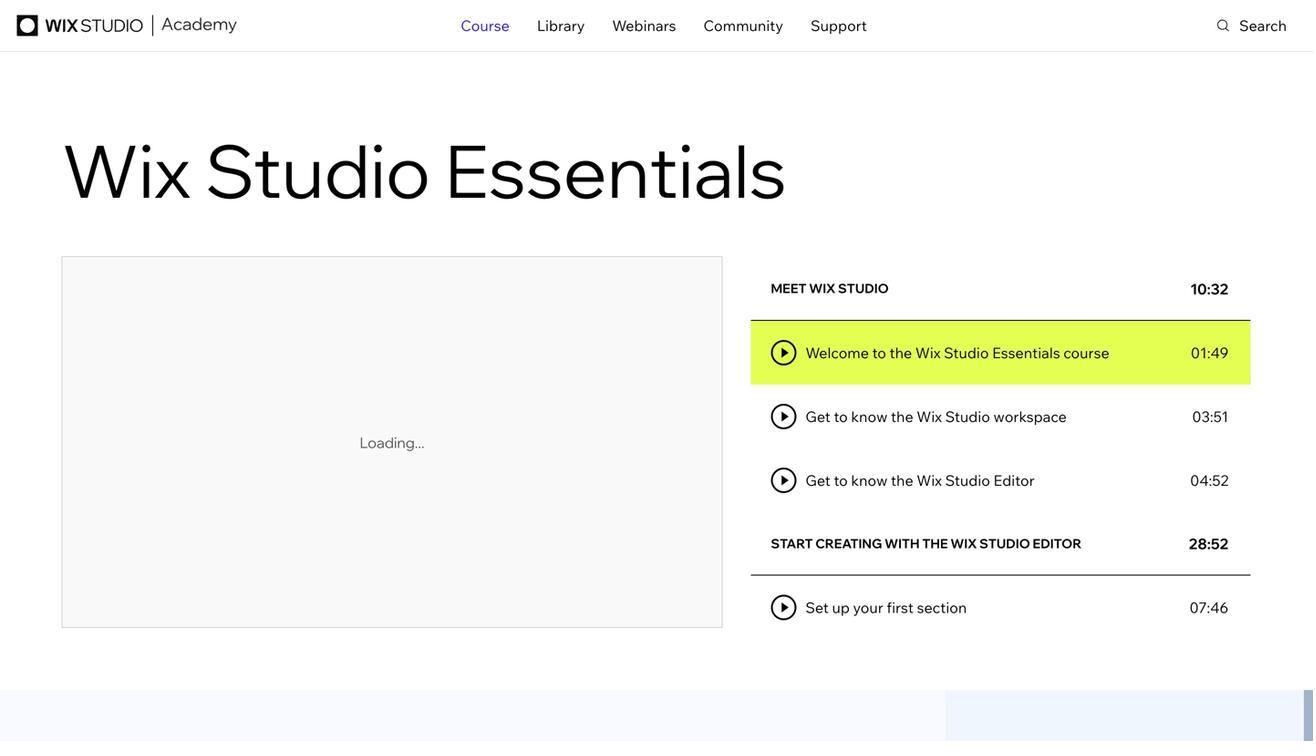 Task type: vqa. For each thing, say whether or not it's contained in the screenshot.


Task type: describe. For each thing, give the bounding box(es) containing it.
library
[[537, 16, 585, 35]]

seconds for 04:52
[[1220, 506, 1256, 517]]

1 wix studio logo image from the left
[[15, 15, 145, 36]]

welcome
[[806, 344, 869, 362]]

and for 04:52
[[1220, 497, 1236, 508]]

1
[[1220, 351, 1224, 362]]

studio inside button
[[945, 471, 990, 489]]

4
[[1220, 479, 1226, 490]]

creating
[[816, 536, 882, 552]]

0 vertical spatial essentials
[[445, 124, 787, 216]]

and for 07:46
[[1220, 624, 1236, 636]]

editor
[[1033, 536, 1082, 552]]

10:32 list item
[[751, 257, 1251, 324]]

wix inside 28:52 list item
[[951, 536, 977, 552]]

07:46
[[1190, 599, 1229, 617]]

section
[[917, 599, 967, 617]]

get for get to know the wix studio workspace
[[806, 407, 831, 426]]

webinars
[[612, 16, 676, 35]]

to for get to know the wix studio workspace
[[834, 407, 848, 426]]

the inside welcome to the wix studio essentials course button
[[890, 344, 912, 362]]

03:51 3 minute and 51 seconds
[[1192, 407, 1257, 453]]

minutes for 07:46
[[1220, 615, 1254, 627]]

2 wix studio logo image from the left
[[17, 15, 143, 36]]

support link
[[811, 8, 867, 43]]

to for get to know the wix studio editor
[[834, 471, 848, 489]]

the
[[922, 536, 948, 552]]

course link
[[461, 8, 510, 43]]

and for 03:51
[[1221, 433, 1237, 444]]

up
[[832, 599, 850, 617]]

wix inside 10:32 list item
[[809, 280, 836, 296]]

1 wix studio academy logo image from the left
[[161, 18, 238, 33]]

seconds for 01:49
[[1220, 369, 1257, 381]]

studio inside 28:52 list item
[[979, 536, 1030, 552]]

51
[[1239, 433, 1248, 444]]

seconds for 03:51
[[1221, 442, 1257, 453]]

minute for 03:51
[[1221, 424, 1251, 435]]

list item containing welcome to the wix studio essentials course
[[751, 321, 1257, 385]]

editor
[[994, 471, 1035, 489]]

28:52 list item
[[751, 512, 1251, 580]]

welcome to the wix studio essentials course
[[806, 344, 1110, 362]]

3
[[1221, 415, 1226, 426]]

get to know the wix studio workspace button
[[751, 385, 1251, 448]]

studio inside 10:32 list item
[[838, 280, 889, 296]]

list item containing get to know the wix studio workspace
[[751, 385, 1257, 453]]

to for welcome to the wix studio essentials course
[[872, 344, 886, 362]]

course
[[1064, 344, 1110, 362]]

the for workspace
[[891, 407, 913, 426]]

wix inside welcome to the wix studio essentials course button
[[915, 344, 941, 362]]

meet
[[771, 280, 807, 296]]



Task type: locate. For each thing, give the bounding box(es) containing it.
28:52
[[1189, 535, 1229, 553]]

list item down editor
[[751, 576, 1256, 645]]

1 vertical spatial essentials
[[992, 344, 1060, 362]]

1 horizontal spatial wix
[[951, 536, 977, 552]]

and for 01:49
[[1220, 360, 1236, 371]]

wix
[[62, 124, 191, 216], [915, 344, 941, 362], [917, 407, 942, 426], [917, 471, 942, 489]]

1 horizontal spatial essentials
[[992, 344, 1060, 362]]

get to know the wix studio editor button
[[751, 448, 1251, 512]]

get to know the wix studio editor
[[806, 471, 1035, 489]]

set up your first section
[[806, 599, 967, 617]]

07:46 7 minutes and 46 seconds
[[1190, 599, 1256, 645]]

get up start
[[806, 471, 831, 489]]

52
[[1238, 497, 1249, 508]]

to
[[872, 344, 886, 362], [834, 407, 848, 426], [834, 471, 848, 489]]

2 minutes from the top
[[1220, 615, 1254, 627]]

1 horizontal spatial studio
[[979, 536, 1030, 552]]

meet wix studio
[[771, 280, 889, 296]]

know inside get to know the wix studio workspace button
[[851, 407, 888, 426]]

1 know from the top
[[851, 407, 888, 426]]

minutes inside 07:46 7 minutes and 46 seconds
[[1220, 615, 1254, 627]]

to up creating
[[834, 471, 848, 489]]

2 list item from the top
[[751, 385, 1257, 453]]

seconds inside 01:49 1 minute and 49 seconds
[[1220, 369, 1257, 381]]

know for get to know the wix studio editor
[[851, 471, 888, 489]]

seconds inside 07:46 7 minutes and 46 seconds
[[1220, 634, 1256, 645]]

studio left editor
[[979, 536, 1030, 552]]

0 vertical spatial to
[[872, 344, 886, 362]]

know
[[851, 407, 888, 426], [851, 471, 888, 489]]

minute right 1
[[1226, 351, 1256, 362]]

get for get to know the wix studio editor
[[806, 471, 831, 489]]

1 vertical spatial studio
[[979, 536, 1030, 552]]

first
[[887, 599, 914, 617]]

set up your first section button
[[751, 576, 1251, 640]]

get to know the wix studio workspace
[[806, 407, 1067, 426]]

loading...
[[360, 434, 425, 452]]

3 list item from the top
[[751, 448, 1256, 517]]

0 vertical spatial studio
[[838, 280, 889, 296]]

Search text field
[[1217, 0, 1313, 51]]

seconds inside the 04:52 4 minutes and 52 seconds
[[1220, 506, 1256, 517]]

essentials inside button
[[992, 344, 1060, 362]]

minute for 01:49
[[1226, 351, 1256, 362]]

know for get to know the wix studio workspace
[[851, 407, 888, 426]]

minutes down 28:52
[[1220, 615, 1254, 627]]

wix right meet at the top of page
[[809, 280, 836, 296]]

list containing 10:32
[[751, 257, 1257, 741]]

and inside 01:49 1 minute and 49 seconds
[[1220, 360, 1236, 371]]

and left 51
[[1221, 433, 1237, 444]]

list item up workspace
[[751, 321, 1257, 385]]

seconds down 7
[[1220, 634, 1256, 645]]

and
[[1220, 360, 1236, 371], [1221, 433, 1237, 444], [1220, 497, 1236, 508], [1220, 624, 1236, 636]]

wix inside get to know the wix studio editor button
[[917, 471, 942, 489]]

1 vertical spatial the
[[891, 407, 913, 426]]

the
[[890, 344, 912, 362], [891, 407, 913, 426], [891, 471, 913, 489]]

01:49 1 minute and 49 seconds
[[1191, 344, 1257, 381]]

wix right the
[[951, 536, 977, 552]]

minute
[[1226, 351, 1256, 362], [1221, 424, 1251, 435]]

essentials
[[445, 124, 787, 216], [992, 344, 1060, 362]]

studio
[[838, 280, 889, 296], [979, 536, 1030, 552]]

the inside get to know the wix studio workspace button
[[891, 407, 913, 426]]

0 horizontal spatial essentials
[[445, 124, 787, 216]]

and left 46
[[1220, 624, 1236, 636]]

2 wix studio academy logo image from the left
[[162, 18, 237, 33]]

0 vertical spatial wix
[[809, 280, 836, 296]]

04:52
[[1190, 471, 1229, 489]]

04:52 4 minutes and 52 seconds
[[1190, 471, 1256, 517]]

with
[[885, 536, 920, 552]]

minutes inside the 04:52 4 minutes and 52 seconds
[[1220, 488, 1255, 499]]

list item down workspace
[[751, 448, 1256, 517]]

library link
[[537, 8, 585, 43]]

the for editor
[[891, 471, 913, 489]]

1 get from the top
[[806, 407, 831, 426]]

and inside 07:46 7 minutes and 46 seconds
[[1220, 624, 1236, 636]]

wix studio logo image
[[15, 15, 145, 36], [17, 15, 143, 36]]

1 list item from the top
[[751, 321, 1257, 385]]

1 vertical spatial wix
[[951, 536, 977, 552]]

to right the 'welcome'
[[872, 344, 886, 362]]

0 vertical spatial minutes
[[1220, 488, 1255, 499]]

1 vertical spatial minute
[[1221, 424, 1251, 435]]

and left 52
[[1220, 497, 1236, 508]]

49
[[1238, 360, 1249, 371]]

know inside get to know the wix studio editor button
[[851, 471, 888, 489]]

workspace
[[994, 407, 1067, 426]]

minutes
[[1220, 488, 1255, 499], [1220, 615, 1254, 627]]

and inside the 04:52 4 minutes and 52 seconds
[[1220, 497, 1236, 508]]

your
[[853, 599, 884, 617]]

minutes for 04:52
[[1220, 488, 1255, 499]]

wix inside get to know the wix studio workspace button
[[917, 407, 942, 426]]

wix studio essentials
[[62, 124, 787, 216]]

10:32
[[1190, 280, 1229, 298]]

welcome to the wix studio essentials course button
[[751, 321, 1251, 385]]

set
[[806, 599, 829, 617]]

7
[[1220, 606, 1225, 618]]

46
[[1238, 624, 1249, 636]]

2 vertical spatial to
[[834, 471, 848, 489]]

list item up editor
[[751, 385, 1257, 453]]

0 horizontal spatial wix
[[809, 280, 836, 296]]

the right the 'welcome'
[[890, 344, 912, 362]]

to inside button
[[834, 471, 848, 489]]

1 minutes from the top
[[1220, 488, 1255, 499]]

and inside 03:51 3 minute and 51 seconds
[[1221, 433, 1237, 444]]

1 vertical spatial to
[[834, 407, 848, 426]]

minutes down 51
[[1220, 488, 1255, 499]]

1 vertical spatial minutes
[[1220, 615, 1254, 627]]

support
[[811, 16, 867, 35]]

get down the 'welcome'
[[806, 407, 831, 426]]

know down the 'welcome'
[[851, 407, 888, 426]]

the inside get to know the wix studio editor button
[[891, 471, 913, 489]]

0 vertical spatial get
[[806, 407, 831, 426]]

2 get from the top
[[806, 471, 831, 489]]

seconds down 4
[[1220, 506, 1256, 517]]

to down the 'welcome'
[[834, 407, 848, 426]]

webinars link
[[612, 8, 676, 43]]

and left 49
[[1220, 360, 1236, 371]]

the up get to know the wix studio editor
[[891, 407, 913, 426]]

2 vertical spatial the
[[891, 471, 913, 489]]

list item
[[751, 321, 1257, 385], [751, 385, 1257, 453], [751, 448, 1256, 517], [751, 576, 1256, 645]]

wix
[[809, 280, 836, 296], [951, 536, 977, 552]]

seconds down 3
[[1221, 442, 1257, 453]]

the up with
[[891, 471, 913, 489]]

seconds down 1
[[1220, 369, 1257, 381]]

seconds for 07:46
[[1220, 634, 1256, 645]]

03:51
[[1192, 407, 1229, 426]]

start creating with the wix studio editor
[[771, 536, 1082, 552]]

list
[[751, 257, 1257, 741]]

start
[[771, 536, 813, 552]]

1 vertical spatial know
[[851, 471, 888, 489]]

studio
[[205, 124, 430, 216], [944, 344, 989, 362], [945, 407, 990, 426], [945, 471, 990, 489]]

0 vertical spatial the
[[890, 344, 912, 362]]

studio up the 'welcome'
[[838, 280, 889, 296]]

know up creating
[[851, 471, 888, 489]]

get
[[806, 407, 831, 426], [806, 471, 831, 489]]

2 know from the top
[[851, 471, 888, 489]]

seconds inside 03:51 3 minute and 51 seconds
[[1221, 442, 1257, 453]]

0 vertical spatial minute
[[1226, 351, 1256, 362]]

wix studio academy logo image
[[161, 18, 238, 33], [162, 18, 237, 33]]

minute up 4
[[1221, 424, 1251, 435]]

course
[[461, 16, 510, 35]]

get inside button
[[806, 471, 831, 489]]

list item containing set up your first section
[[751, 576, 1256, 645]]

seconds
[[1220, 369, 1257, 381], [1221, 442, 1257, 453], [1220, 506, 1256, 517], [1220, 634, 1256, 645]]

0 vertical spatial know
[[851, 407, 888, 426]]

1 vertical spatial get
[[806, 471, 831, 489]]

list item containing get to know the wix studio editor
[[751, 448, 1256, 517]]

4 list item from the top
[[751, 576, 1256, 645]]

community
[[704, 16, 783, 35]]

get inside button
[[806, 407, 831, 426]]

minute inside 01:49 1 minute and 49 seconds
[[1226, 351, 1256, 362]]

minute inside 03:51 3 minute and 51 seconds
[[1221, 424, 1251, 435]]

0 horizontal spatial studio
[[838, 280, 889, 296]]

01:49
[[1191, 344, 1229, 362]]



